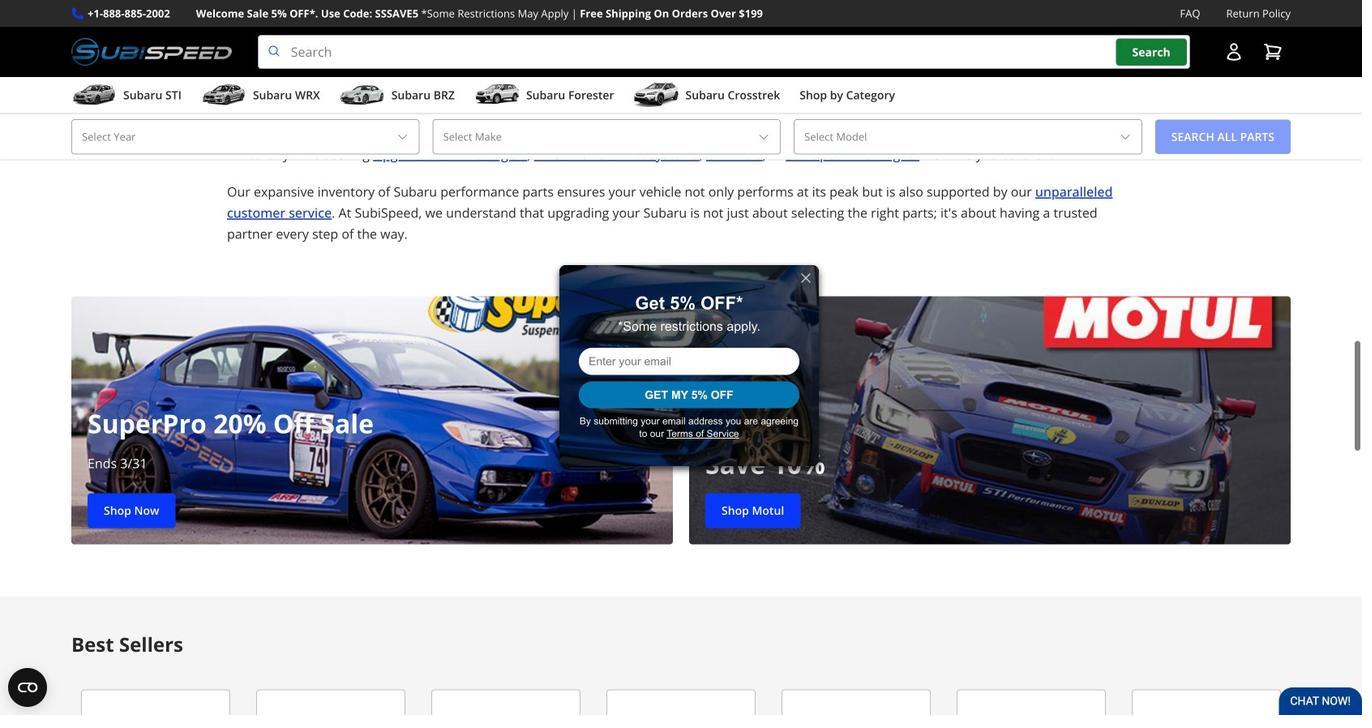 Task type: describe. For each thing, give the bounding box(es) containing it.
select make image
[[758, 130, 771, 143]]

a subaru brz thumbnail image image
[[340, 83, 385, 107]]

Select Year button
[[71, 119, 420, 155]]

Select Make button
[[433, 119, 781, 155]]

select model image
[[1119, 130, 1132, 143]]

select year image
[[396, 130, 409, 143]]

a subaru wrx thumbnail image image
[[201, 83, 247, 107]]

a subaru sti thumbnail image image
[[71, 83, 117, 107]]



Task type: locate. For each thing, give the bounding box(es) containing it.
Select Model button
[[794, 119, 1143, 155]]

button image
[[1225, 42, 1245, 62]]

subispeed logo image
[[71, 35, 232, 69]]

a subaru forester thumbnail image image
[[475, 83, 520, 107]]

a subaru crosstrek thumbnail image image
[[634, 83, 679, 107]]

open widget image
[[8, 669, 47, 707]]

search input field
[[258, 35, 1191, 69]]



Task type: vqa. For each thing, say whether or not it's contained in the screenshot.
Shop
no



